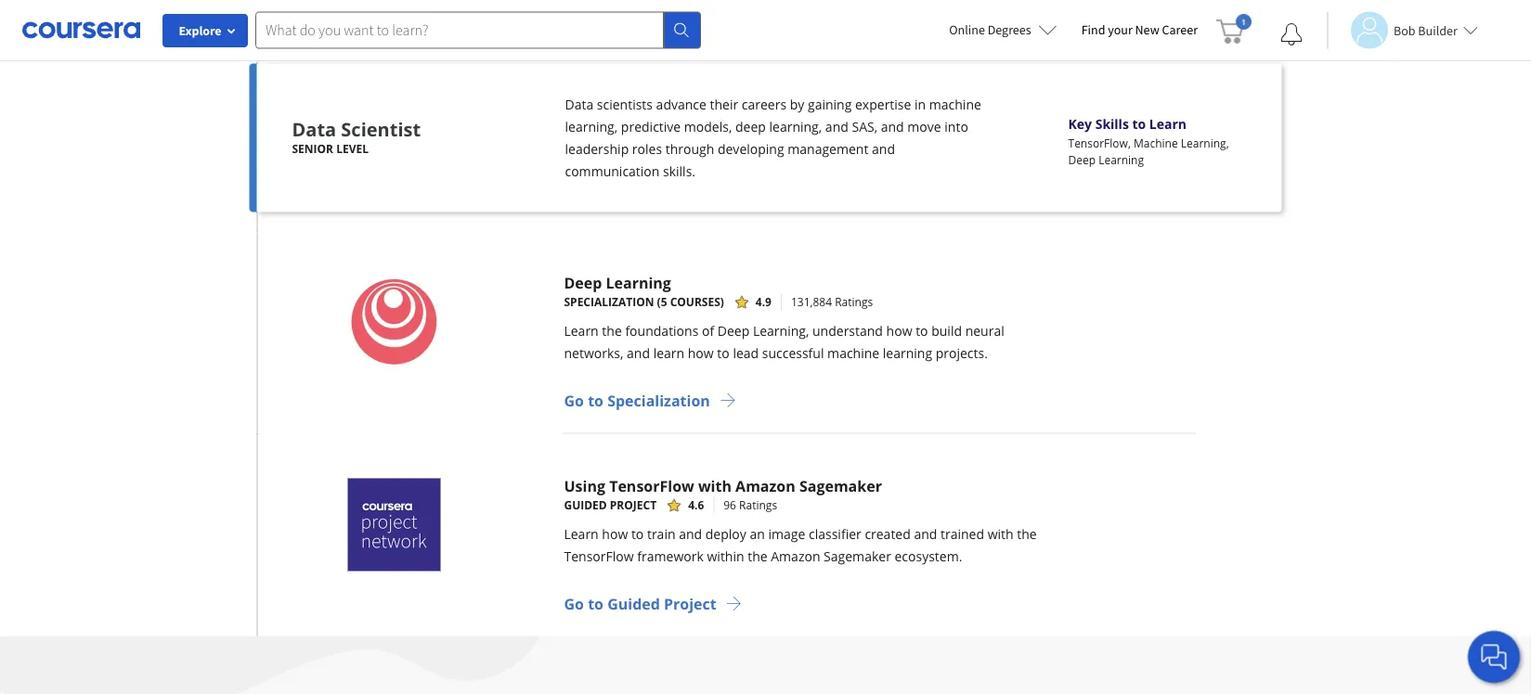 Task type: locate. For each thing, give the bounding box(es) containing it.
2 horizontal spatial the
[[1017, 526, 1037, 543]]

1 vertical spatial deep
[[564, 273, 602, 292]]

learning, right machine
[[1181, 135, 1229, 150]]

1 horizontal spatial ratings
[[835, 294, 873, 310]]

arrow right image
[[726, 596, 743, 612]]

0 horizontal spatial how
[[602, 526, 628, 543]]

sagemaker up classifier
[[799, 476, 882, 496]]

and inside the learn the foundations of deep learning, understand how to build neural networks, and learn how to lead successful machine learning projects.
[[627, 344, 650, 362]]

tensorflow,
[[1068, 135, 1131, 150]]

data scientist senior level
[[292, 117, 421, 156]]

degrees
[[988, 21, 1031, 38]]

shopping cart: 1 item image
[[1216, 14, 1252, 44]]

guided
[[607, 21, 660, 41], [564, 498, 607, 513], [607, 594, 660, 614]]

learning, down by
[[769, 118, 822, 136]]

specialization
[[564, 294, 654, 310], [607, 390, 710, 410]]

machine up into
[[929, 96, 981, 113]]

tensorflow
[[609, 476, 694, 496], [564, 548, 634, 565]]

ecosystem.
[[895, 548, 962, 565]]

2 vertical spatial learn
[[564, 526, 599, 543]]

learn how to train and deploy an image classifier created and trained with the tensorflow framework within the amazon sagemaker ecosystem.
[[564, 526, 1037, 565]]

project up train at the left bottom of the page
[[610, 498, 657, 513]]

filled star image left 4.9
[[735, 296, 748, 309]]

go to guided project
[[564, 21, 717, 41], [564, 594, 717, 614]]

1 horizontal spatial machine
[[929, 96, 981, 113]]

learn inside the learn the foundations of deep learning, understand how to build neural networks, and learn how to lead successful machine learning projects.
[[564, 322, 599, 340]]

0 vertical spatial deep
[[1068, 152, 1096, 167]]

2 go to guided project from the top
[[564, 594, 717, 614]]

ratings
[[835, 294, 873, 310], [739, 498, 777, 513]]

online degrees
[[949, 21, 1031, 38]]

to
[[588, 21, 604, 41], [1132, 115, 1146, 132], [916, 322, 928, 340], [717, 344, 730, 362], [588, 390, 604, 410], [631, 526, 644, 543], [588, 594, 604, 614]]

1 horizontal spatial data
[[565, 96, 594, 113]]

deep
[[1068, 152, 1096, 167], [564, 273, 602, 292], [718, 322, 750, 340]]

using tensorflow with amazon sagemaker by coursera project network image
[[348, 479, 441, 572]]

careers
[[742, 96, 787, 113]]

explore button
[[162, 14, 248, 47]]

1 horizontal spatial learning
[[1099, 152, 1144, 167]]

machine inside the learn the foundations of deep learning, understand how to build neural networks, and learn how to lead successful machine learning projects.
[[827, 344, 879, 362]]

0 vertical spatial data
[[565, 96, 594, 113]]

learn
[[653, 344, 684, 362]]

created
[[865, 526, 911, 543]]

1 vertical spatial with
[[988, 526, 1014, 543]]

1 vertical spatial sagemaker
[[824, 548, 891, 565]]

machine down understand
[[827, 344, 879, 362]]

1 horizontal spatial learning,
[[1181, 135, 1229, 150]]

learning inside key skills to learn tensorflow, machine learning, deep learning
[[1099, 152, 1144, 167]]

with up 96
[[698, 476, 732, 496]]

1 vertical spatial the
[[1017, 526, 1037, 543]]

1 vertical spatial project
[[610, 498, 657, 513]]

advance
[[656, 96, 707, 113]]

0 vertical spatial ratings
[[835, 294, 873, 310]]

0 vertical spatial learn
[[1149, 115, 1187, 132]]

learn
[[1149, 115, 1187, 132], [564, 322, 599, 340], [564, 526, 599, 543]]

0 vertical spatial go
[[564, 21, 584, 41]]

machine
[[929, 96, 981, 113], [827, 344, 879, 362]]

2 vertical spatial guided
[[607, 594, 660, 614]]

online
[[949, 21, 985, 38]]

go
[[564, 21, 584, 41], [564, 390, 584, 410], [564, 594, 584, 614]]

go for deep learning
[[564, 390, 584, 410]]

go to guided project link
[[257, 0, 1282, 64], [564, 17, 1045, 45], [564, 590, 1045, 618]]

courses)
[[670, 294, 724, 310]]

to inside key skills to learn tensorflow, machine learning, deep learning
[[1132, 115, 1146, 132]]

learning down tensorflow,
[[1099, 152, 1144, 167]]

specialization down learn
[[607, 390, 710, 410]]

learn up machine
[[1149, 115, 1187, 132]]

ratings up understand
[[835, 294, 873, 310]]

go to guided project link down learn how to train and deploy an image classifier created and trained with the tensorflow framework within the amazon sagemaker ecosystem.
[[564, 590, 1045, 618]]

project left arrow right image
[[664, 594, 717, 614]]

1 vertical spatial go
[[564, 390, 584, 410]]

131,884 ratings
[[791, 294, 873, 310]]

find
[[1081, 21, 1105, 38]]

0 vertical spatial learning,
[[1181, 135, 1229, 150]]

within
[[707, 548, 744, 565]]

guided down framework
[[607, 594, 660, 614]]

sagemaker down classifier
[[824, 548, 891, 565]]

data
[[565, 96, 594, 113], [292, 117, 336, 142]]

1 horizontal spatial learning,
[[769, 118, 822, 136]]

1 vertical spatial data
[[292, 117, 336, 142]]

0 horizontal spatial the
[[602, 322, 622, 340]]

1 go from the top
[[564, 21, 584, 41]]

project
[[664, 21, 717, 41], [610, 498, 657, 513], [664, 594, 717, 614]]

how down guided project
[[602, 526, 628, 543]]

None search field
[[255, 12, 701, 49]]

1 vertical spatial learning
[[606, 273, 671, 292]]

how inside learn how to train and deploy an image classifier created and trained with the tensorflow framework within the amazon sagemaker ecosystem.
[[602, 526, 628, 543]]

bob builder
[[1394, 22, 1458, 39]]

1 vertical spatial tensorflow
[[564, 548, 634, 565]]

machine inside data scientists advance their careers by gaining expertise in machine learning, predictive models, deep learning, and sas, and move into leadership roles through developing management and communication skills.
[[929, 96, 981, 113]]

bob builder button
[[1327, 12, 1478, 49]]

0 horizontal spatial data
[[292, 117, 336, 142]]

how up learning
[[886, 322, 912, 340]]

deep down tensorflow,
[[1068, 152, 1096, 167]]

filled star image
[[735, 296, 748, 309], [668, 499, 681, 512]]

into
[[945, 118, 968, 136]]

1 vertical spatial learning,
[[753, 322, 809, 340]]

scientists
[[597, 96, 653, 113]]

an
[[750, 526, 765, 543]]

how
[[886, 322, 912, 340], [688, 344, 714, 362], [602, 526, 628, 543]]

arrow right image
[[719, 392, 736, 409]]

data inside data scientists advance their careers by gaining expertise in machine learning, predictive models, deep learning, and sas, and move into leadership roles through developing management and communication skills.
[[565, 96, 594, 113]]

and up the ecosystem.
[[914, 526, 937, 543]]

learn inside learn how to train and deploy an image classifier created and trained with the tensorflow framework within the amazon sagemaker ecosystem.
[[564, 526, 599, 543]]

2 vertical spatial the
[[748, 548, 768, 565]]

data left scientists
[[565, 96, 594, 113]]

senior
[[292, 141, 333, 156]]

go to specialization link
[[564, 387, 1045, 415]]

learning, up the 'leadership'
[[565, 118, 618, 136]]

1 horizontal spatial deep
[[718, 322, 750, 340]]

learn down guided project
[[564, 526, 599, 543]]

build
[[932, 322, 962, 340]]

go to guided project down framework
[[564, 594, 717, 614]]

0 horizontal spatial machine
[[827, 344, 879, 362]]

their
[[710, 96, 738, 113]]

0 vertical spatial learning
[[1099, 152, 1144, 167]]

sagemaker
[[799, 476, 882, 496], [824, 548, 891, 565]]

with
[[698, 476, 732, 496], [988, 526, 1014, 543]]

1 vertical spatial go to guided project
[[564, 594, 717, 614]]

deep inside the learn the foundations of deep learning, understand how to build neural networks, and learn how to lead successful machine learning projects.
[[718, 322, 750, 340]]

1 horizontal spatial filled star image
[[735, 296, 748, 309]]

tensorflow down guided project
[[564, 548, 634, 565]]

go to guided project up scientists
[[564, 21, 717, 41]]

ratings right 96
[[739, 498, 777, 513]]

2 vertical spatial go
[[564, 594, 584, 614]]

0 vertical spatial the
[[602, 322, 622, 340]]

how down of
[[688, 344, 714, 362]]

0 horizontal spatial with
[[698, 476, 732, 496]]

learning up specialization (5 courses)
[[606, 273, 671, 292]]

96 ratings
[[724, 498, 777, 513]]

1 go to guided project from the top
[[564, 21, 717, 41]]

2 go from the top
[[564, 390, 584, 410]]

What do you want to learn? text field
[[255, 12, 664, 49]]

deep inside key skills to learn tensorflow, machine learning, deep learning
[[1068, 152, 1096, 167]]

filled star image left 4.6
[[668, 499, 681, 512]]

tensorflow up guided project
[[609, 476, 694, 496]]

image
[[768, 526, 805, 543]]

1 vertical spatial filled star image
[[668, 499, 681, 512]]

learn up networks, in the left of the page
[[564, 322, 599, 340]]

1 vertical spatial machine
[[827, 344, 879, 362]]

deep up specialization (5 courses)
[[564, 273, 602, 292]]

0 horizontal spatial ratings
[[739, 498, 777, 513]]

learning
[[1099, 152, 1144, 167], [606, 273, 671, 292]]

131,884
[[791, 294, 832, 310]]

learning,
[[1181, 135, 1229, 150], [753, 322, 809, 340]]

deep up the lead
[[718, 322, 750, 340]]

amazon up 96 ratings
[[736, 476, 796, 496]]

0 vertical spatial go to guided project
[[564, 21, 717, 41]]

the up networks, in the left of the page
[[602, 322, 622, 340]]

0 vertical spatial filled star image
[[735, 296, 748, 309]]

data inside data scientist senior level
[[292, 117, 336, 142]]

go to guided project link up careers
[[257, 0, 1282, 64]]

1 vertical spatial learn
[[564, 322, 599, 340]]

amazon down image
[[771, 548, 820, 565]]

lead
[[733, 344, 759, 362]]

with right trained
[[988, 526, 1014, 543]]

0 horizontal spatial learning,
[[565, 118, 618, 136]]

1 vertical spatial ratings
[[739, 498, 777, 513]]

0 vertical spatial sagemaker
[[799, 476, 882, 496]]

project up 'advance'
[[664, 21, 717, 41]]

find your new career link
[[1072, 19, 1207, 42]]

2 horizontal spatial deep
[[1068, 152, 1096, 167]]

deep learning
[[564, 273, 671, 292]]

4.9
[[756, 294, 772, 310]]

learning,
[[565, 118, 618, 136], [769, 118, 822, 136]]

3 go from the top
[[564, 594, 584, 614]]

1 vertical spatial how
[[688, 344, 714, 362]]

and
[[825, 118, 849, 136], [881, 118, 904, 136], [872, 140, 895, 158], [627, 344, 650, 362], [679, 526, 702, 543], [914, 526, 937, 543]]

go for using tensorflow with amazon sagemaker
[[564, 594, 584, 614]]

1 horizontal spatial with
[[988, 526, 1014, 543]]

sas,
[[852, 118, 878, 136]]

0 vertical spatial machine
[[929, 96, 981, 113]]

train
[[647, 526, 676, 543]]

the
[[602, 322, 622, 340], [1017, 526, 1037, 543], [748, 548, 768, 565]]

projects.
[[936, 344, 988, 362]]

the right trained
[[1017, 526, 1037, 543]]

guided down using
[[564, 498, 607, 513]]

1 horizontal spatial the
[[748, 548, 768, 565]]

2 vertical spatial how
[[602, 526, 628, 543]]

0 horizontal spatial learning,
[[753, 322, 809, 340]]

0 horizontal spatial filled star image
[[668, 499, 681, 512]]

data left scientist
[[292, 117, 336, 142]]

2 vertical spatial deep
[[718, 322, 750, 340]]

0 vertical spatial how
[[886, 322, 912, 340]]

1 vertical spatial amazon
[[771, 548, 820, 565]]

management
[[788, 140, 869, 158]]

key skills to learn tensorflow, machine learning, deep learning
[[1068, 115, 1229, 167]]

the down an
[[748, 548, 768, 565]]

learning, up successful
[[753, 322, 809, 340]]

specialization down deep learning
[[564, 294, 654, 310]]

guided up scientists
[[607, 21, 660, 41]]

amazon
[[736, 476, 796, 496], [771, 548, 820, 565]]

0 horizontal spatial learning
[[606, 273, 671, 292]]

and left learn
[[627, 344, 650, 362]]



Task type: vqa. For each thing, say whether or not it's contained in the screenshot.
1
no



Task type: describe. For each thing, give the bounding box(es) containing it.
find your new career
[[1081, 21, 1198, 38]]

and down gaining
[[825, 118, 849, 136]]

1 learning, from the left
[[565, 118, 618, 136]]

communication
[[565, 162, 660, 180]]

foundations
[[625, 322, 699, 340]]

deploy
[[705, 526, 746, 543]]

learning
[[883, 344, 932, 362]]

using
[[564, 476, 605, 496]]

learning, inside the learn the foundations of deep learning, understand how to build neural networks, and learn how to lead successful machine learning projects.
[[753, 322, 809, 340]]

0 horizontal spatial deep
[[564, 273, 602, 292]]

successful
[[762, 344, 824, 362]]

2 horizontal spatial how
[[886, 322, 912, 340]]

roles
[[632, 140, 662, 158]]

move
[[908, 118, 941, 136]]

skills
[[1095, 115, 1129, 132]]

specialization (5 courses)
[[564, 294, 724, 310]]

machine
[[1134, 135, 1178, 150]]

coursera image
[[22, 15, 140, 45]]

and down sas,
[[872, 140, 895, 158]]

skills.
[[663, 162, 696, 180]]

gaining
[[808, 96, 852, 113]]

level
[[336, 141, 369, 156]]

1 horizontal spatial how
[[688, 344, 714, 362]]

scientist
[[341, 117, 421, 142]]

go to guided project link up by
[[564, 17, 1045, 45]]

0 vertical spatial tensorflow
[[609, 476, 694, 496]]

in
[[915, 96, 926, 113]]

expertise
[[855, 96, 911, 113]]

bob
[[1394, 22, 1416, 39]]

1 vertical spatial guided
[[564, 498, 607, 513]]

by
[[790, 96, 804, 113]]

1 vertical spatial specialization
[[607, 390, 710, 410]]

using tensorflow with amazon sagemaker
[[564, 476, 882, 496]]

learn for deep learning
[[564, 322, 599, 340]]

guided project
[[564, 498, 657, 513]]

career
[[1162, 21, 1198, 38]]

and right train at the left bottom of the page
[[679, 526, 702, 543]]

filled star image for learning
[[735, 296, 748, 309]]

0 vertical spatial with
[[698, 476, 732, 496]]

amazon inside learn how to train and deploy an image classifier created and trained with the tensorflow framework within the amazon sagemaker ecosystem.
[[771, 548, 820, 565]]

key
[[1068, 115, 1092, 132]]

new
[[1135, 21, 1159, 38]]

sagemaker inside learn how to train and deploy an image classifier created and trained with the tensorflow framework within the amazon sagemaker ecosystem.
[[824, 548, 891, 565]]

developing
[[718, 140, 784, 158]]

filled star image for tensorflow
[[668, 499, 681, 512]]

learn for using tensorflow with amazon sagemaker
[[564, 526, 599, 543]]

ratings for learning
[[835, 294, 873, 310]]

learn inside key skills to learn tensorflow, machine learning, deep learning
[[1149, 115, 1187, 132]]

and down expertise
[[881, 118, 904, 136]]

of
[[702, 322, 714, 340]]

show notifications image
[[1280, 23, 1303, 45]]

96
[[724, 498, 736, 513]]

(5
[[657, 294, 667, 310]]

predictive
[[621, 118, 681, 136]]

understand
[[813, 322, 883, 340]]

builder
[[1418, 22, 1458, 39]]

data scientists advance their careers by gaining expertise in machine learning, predictive models, deep learning, and sas, and move into leadership roles through developing management and communication skills.
[[565, 96, 981, 180]]

framework
[[637, 548, 704, 565]]

with inside learn how to train and deploy an image classifier created and trained with the tensorflow framework within the amazon sagemaker ecosystem.
[[988, 526, 1014, 543]]

ratings for tensorflow
[[739, 498, 777, 513]]

online degrees button
[[934, 9, 1072, 50]]

trained
[[941, 526, 984, 543]]

data for scientists
[[565, 96, 594, 113]]

explore
[[179, 22, 221, 39]]

learning, inside key skills to learn tensorflow, machine learning, deep learning
[[1181, 135, 1229, 150]]

networks,
[[564, 344, 623, 362]]

the inside the learn the foundations of deep learning, understand how to build neural networks, and learn how to lead successful machine learning projects.
[[602, 322, 622, 340]]

neural
[[965, 322, 1004, 340]]

0 vertical spatial project
[[664, 21, 717, 41]]

models,
[[684, 118, 732, 136]]

0 vertical spatial amazon
[[736, 476, 796, 496]]

your
[[1108, 21, 1133, 38]]

2 learning, from the left
[[769, 118, 822, 136]]

data for scientist
[[292, 117, 336, 142]]

classifier
[[809, 526, 861, 543]]

tensorflow inside learn how to train and deploy an image classifier created and trained with the tensorflow framework within the amazon sagemaker ecosystem.
[[564, 548, 634, 565]]

leadership
[[565, 140, 629, 158]]

deep learning by deeplearning.ai image
[[348, 275, 441, 368]]

4.6
[[688, 498, 704, 513]]

0 vertical spatial specialization
[[564, 294, 654, 310]]

through
[[666, 140, 714, 158]]

to inside learn how to train and deploy an image classifier created and trained with the tensorflow framework within the amazon sagemaker ecosystem.
[[631, 526, 644, 543]]

learn the foundations of deep learning, understand how to build neural networks, and learn how to lead successful machine learning projects.
[[564, 322, 1004, 362]]

go to specialization
[[564, 390, 710, 410]]

2 vertical spatial project
[[664, 594, 717, 614]]

0 vertical spatial guided
[[607, 21, 660, 41]]

deep
[[735, 118, 766, 136]]

chat with us image
[[1479, 643, 1509, 672]]



